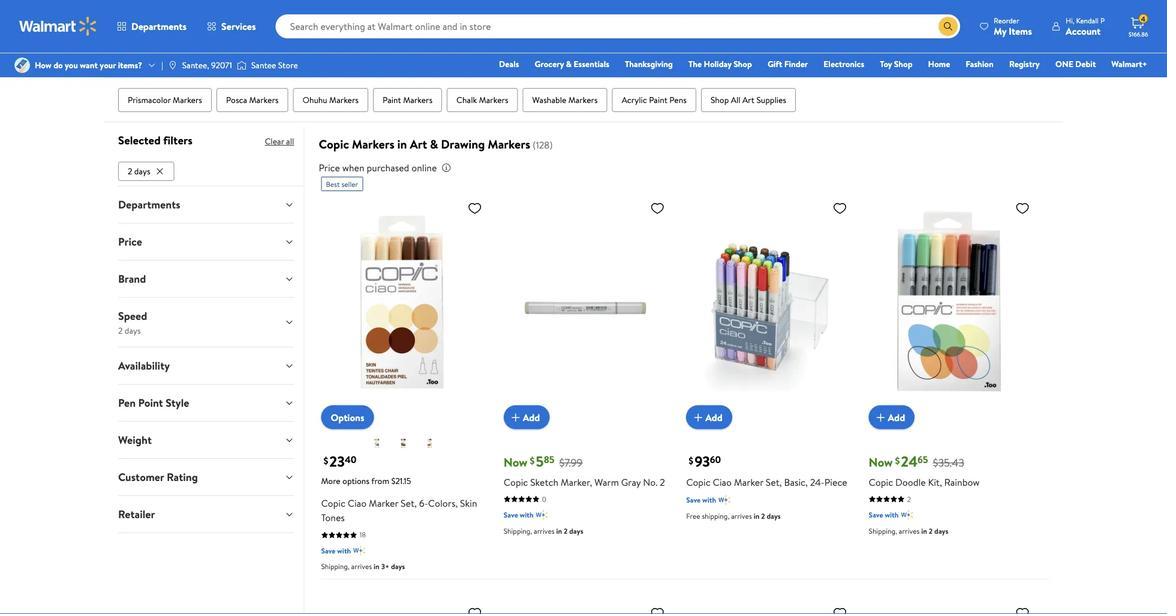 Task type: vqa. For each thing, say whether or not it's contained in the screenshot.
bottom Ciao
yes



Task type: locate. For each thing, give the bounding box(es) containing it.
marker up free shipping, arrives in 2 days
[[734, 476, 764, 489]]

all down posca markers link
[[286, 136, 294, 147]]

 image
[[237, 59, 246, 71], [168, 61, 177, 70]]

clear all down posca markers link
[[265, 136, 294, 147]]

$166.86
[[1129, 30, 1148, 38]]

$ left 5
[[530, 454, 535, 468]]

& up online on the top
[[430, 136, 438, 153]]

walmart+
[[1112, 58, 1148, 70]]

walmart plus image
[[719, 495, 731, 507], [901, 510, 913, 522], [353, 545, 365, 557]]

shop all art supplies link
[[701, 88, 796, 112]]

clear for top clear all button
[[397, 53, 416, 64]]

1 vertical spatial set,
[[401, 497, 417, 511]]

departments button up in-store at the left top
[[107, 12, 197, 41]]

2 horizontal spatial shop
[[894, 58, 913, 70]]

shop left "all"
[[711, 94, 729, 106]]

with for the top walmart plus icon
[[702, 496, 716, 506]]

copic ciao marker set, basic, 24-piece image
[[686, 196, 852, 420]]

in up purchased
[[397, 136, 407, 153]]

hi,
[[1066, 15, 1075, 25]]

1 horizontal spatial walmart plus image
[[719, 495, 731, 507]]

save with down doodle
[[869, 511, 899, 521]]

| right by
[[957, 52, 959, 65]]

0 horizontal spatial &
[[430, 136, 438, 153]]

2 down marker,
[[564, 526, 568, 537]]

colors,
[[428, 497, 458, 511]]

ciao for copic ciao marker set, 6-colors, skin tones
[[348, 497, 367, 511]]

one debit
[[1056, 58, 1096, 70]]

0 horizontal spatial now
[[504, 455, 528, 471]]

1 paint from the left
[[383, 94, 401, 106]]

with
[[702, 496, 716, 506], [520, 511, 534, 521], [885, 511, 899, 521], [337, 546, 351, 556]]

1 horizontal spatial clear all button
[[392, 49, 431, 68]]

all inside sort and filter section element
[[418, 53, 426, 64]]

the holiday shop link
[[683, 58, 758, 70]]

1 horizontal spatial clear all
[[397, 53, 426, 64]]

markers for paint
[[403, 94, 433, 106]]

shipping, arrives in 2 days for 24
[[869, 526, 949, 537]]

clear all button up paint markers
[[392, 49, 431, 68]]

shipping, down tones
[[321, 562, 350, 572]]

markers right "ohuhu"
[[329, 94, 359, 106]]

walmart plus image up shipping,
[[719, 495, 731, 507]]

marker inside copic ciao marker set, 6-colors, skin tones
[[369, 497, 398, 511]]

2
[[128, 165, 132, 177], [118, 325, 123, 336], [660, 476, 665, 489], [907, 495, 911, 505], [761, 511, 765, 522], [564, 526, 568, 537], [929, 526, 933, 537]]

set, for basic,
[[766, 476, 782, 489]]

1 horizontal spatial ciao
[[713, 476, 732, 489]]

drawing
[[441, 136, 485, 153]]

1 horizontal spatial clear
[[397, 53, 416, 64]]

copic inside copic ciao marker set, 6-colors, skin tones
[[321, 497, 345, 511]]

markers for posca
[[249, 94, 279, 106]]

shipping, arrives in 2 days down doodle
[[869, 526, 949, 537]]

0 horizontal spatial shipping,
[[321, 562, 350, 572]]

$ inside $ 93 60
[[689, 454, 694, 468]]

options
[[343, 476, 370, 487]]

2 $ from the left
[[530, 454, 535, 468]]

ohuhu markers
[[303, 94, 359, 106]]

art up online on the top
[[410, 136, 427, 153]]

add up 24
[[888, 411, 905, 424]]

1 vertical spatial marker
[[369, 497, 398, 511]]

brights image
[[370, 437, 384, 451]]

markers left '(128)'
[[488, 136, 530, 153]]

$
[[324, 454, 328, 468], [530, 454, 535, 468], [689, 454, 694, 468], [895, 454, 900, 468]]

with for bottommost walmart plus icon
[[337, 546, 351, 556]]

1 vertical spatial departments
[[118, 197, 180, 212]]

paint markers link
[[373, 88, 442, 112]]

walmart plus image down 18
[[353, 545, 365, 557]]

arrives down walmart plus image at the bottom left of the page
[[534, 526, 555, 537]]

with left walmart plus image at the bottom left of the page
[[520, 511, 534, 521]]

chalk
[[457, 94, 477, 106]]

copic up tones
[[321, 497, 345, 511]]

add for $7.99
[[523, 411, 540, 424]]

art
[[743, 94, 755, 106], [410, 136, 427, 153]]

0 horizontal spatial marker
[[369, 497, 398, 511]]

0 vertical spatial walmart plus image
[[719, 495, 731, 507]]

0 horizontal spatial clear
[[265, 136, 284, 147]]

markers right posca
[[249, 94, 279, 106]]

copic down 93
[[686, 476, 711, 489]]

3 $ from the left
[[689, 454, 694, 468]]

0 horizontal spatial set,
[[401, 497, 417, 511]]

when
[[342, 161, 364, 175]]

point
[[138, 396, 163, 411]]

2 shipping, arrives in 2 days from the left
[[869, 526, 949, 537]]

copic
[[319, 136, 349, 153], [504, 476, 528, 489], [686, 476, 711, 489], [869, 476, 893, 489], [321, 497, 345, 511]]

2 add from the left
[[706, 411, 723, 424]]

$ left 23
[[324, 454, 328, 468]]

1 vertical spatial clear
[[265, 136, 284, 147]]

copic left doodle
[[869, 476, 893, 489]]

save with up the shipping, arrives in 3+ days
[[321, 546, 351, 556]]

1 horizontal spatial shipping,
[[504, 526, 532, 537]]

$ 93 60
[[689, 452, 721, 472]]

0 horizontal spatial shipping, arrives in 2 days
[[504, 526, 583, 537]]

shop right toy
[[894, 58, 913, 70]]

prismacolor markers
[[128, 94, 202, 106]]

washable
[[532, 94, 566, 106]]

1 shipping, arrives in 2 days from the left
[[504, 526, 583, 537]]

add to favorites list, copic marker empty plastic case; 36-marker case image
[[650, 607, 665, 615]]

0 vertical spatial clear
[[397, 53, 416, 64]]

items?
[[118, 59, 142, 71]]

markers for ohuhu
[[329, 94, 359, 106]]

|
[[957, 52, 959, 65], [161, 59, 163, 71]]

santee store
[[251, 59, 298, 71]]

0 horizontal spatial add
[[523, 411, 540, 424]]

2 down selected
[[128, 165, 132, 177]]

1 horizontal spatial &
[[566, 58, 572, 70]]

departments down 2 days 'button'
[[118, 197, 180, 212]]

$ left 24
[[895, 454, 900, 468]]

1 vertical spatial clear all button
[[265, 132, 294, 151]]

add
[[523, 411, 540, 424], [706, 411, 723, 424], [888, 411, 905, 424]]

p
[[1101, 15, 1105, 25]]

markers up price when purchased online at the left
[[352, 136, 395, 153]]

 image right 92071
[[237, 59, 246, 71]]

price button
[[109, 224, 304, 260]]

how
[[35, 59, 51, 71]]

markers up copic markers in art & drawing markers (128)
[[403, 94, 433, 106]]

with down doodle
[[885, 511, 899, 521]]

Search search field
[[276, 14, 960, 38]]

shop right holiday
[[734, 58, 752, 70]]

0 vertical spatial marker
[[734, 476, 764, 489]]

0 horizontal spatial add button
[[504, 406, 550, 430]]

add to cart image for 24
[[874, 411, 888, 425]]

departments up store
[[131, 20, 187, 33]]

add to favorites list, copic ciao marker set, 36-piece, set c image
[[833, 607, 847, 615]]

2 down kit,
[[929, 526, 933, 537]]

arrives down doodle
[[899, 526, 920, 537]]

1 now from the left
[[504, 455, 528, 471]]

0 horizontal spatial add to cart image
[[509, 411, 523, 425]]

2 days list item
[[118, 159, 177, 181]]

$ left 93
[[689, 454, 694, 468]]

add button up 60
[[686, 406, 732, 430]]

with up the shipping, arrives in 3+ days
[[337, 546, 351, 556]]

art right "all"
[[743, 94, 755, 106]]

departments tab
[[109, 186, 304, 223]]

shipping, down sketch
[[504, 526, 532, 537]]

 image for santee, 92071
[[168, 61, 177, 70]]

services
[[221, 20, 256, 33]]

now left 5
[[504, 455, 528, 471]]

marker,
[[561, 476, 592, 489]]

0 horizontal spatial paint
[[383, 94, 401, 106]]

sort and filter section element
[[104, 40, 1064, 78]]

ciao down 60
[[713, 476, 732, 489]]

paint
[[383, 94, 401, 106], [649, 94, 668, 106]]

save with up free
[[686, 496, 716, 506]]

clear all
[[397, 53, 426, 64], [265, 136, 294, 147]]

0 horizontal spatial |
[[161, 59, 163, 71]]

3 add from the left
[[888, 411, 905, 424]]

shipping, for 5
[[504, 526, 532, 537]]

with for walmart plus image at the bottom left of the page
[[520, 511, 534, 521]]

markers for copic
[[352, 136, 395, 153]]

1 horizontal spatial set,
[[766, 476, 782, 489]]

0 vertical spatial art
[[743, 94, 755, 106]]

0 horizontal spatial  image
[[168, 61, 177, 70]]

6-
[[419, 497, 428, 511]]

santee,
[[182, 59, 209, 71]]

0 vertical spatial price
[[319, 161, 340, 175]]

days inside 'button'
[[134, 165, 150, 177]]

2 horizontal spatial add
[[888, 411, 905, 424]]

hi, kendall p account
[[1066, 15, 1105, 37]]

from
[[371, 476, 389, 487]]

1 horizontal spatial art
[[743, 94, 755, 106]]

ciao down options
[[348, 497, 367, 511]]

0 horizontal spatial all
[[286, 136, 294, 147]]

rating
[[167, 470, 198, 485]]

1 horizontal spatial price
[[319, 161, 340, 175]]

1 horizontal spatial add to cart image
[[874, 411, 888, 425]]

& right grocery
[[566, 58, 572, 70]]

23
[[330, 452, 345, 472]]

clear all up paint markers
[[397, 53, 426, 64]]

supplies
[[757, 94, 786, 106]]

markers for washable
[[568, 94, 598, 106]]

2 add to cart image from the left
[[874, 411, 888, 425]]

0 vertical spatial set,
[[766, 476, 782, 489]]

price inside price dropdown button
[[118, 234, 142, 249]]

markers for prismacolor
[[173, 94, 202, 106]]

now inside now $ 5 85 $7.99 copic sketch marker, warm gray no. 2
[[504, 455, 528, 471]]

markers down santee,
[[173, 94, 202, 106]]

3 add button from the left
[[869, 406, 915, 430]]

ciao for copic ciao marker set, basic, 24-piece
[[713, 476, 732, 489]]

speed tab
[[109, 298, 304, 347]]

0 horizontal spatial price
[[118, 234, 142, 249]]

5
[[536, 452, 544, 472]]

filters
[[163, 133, 193, 148]]

your
[[100, 59, 116, 71]]

with up shipping,
[[702, 496, 716, 506]]

clear all button
[[392, 49, 431, 68], [265, 132, 294, 151]]

0 vertical spatial ciao
[[713, 476, 732, 489]]

1 horizontal spatial shipping, arrives in 2 days
[[869, 526, 949, 537]]

add to favorites list, copic ciao marker set, 6-colors, skin tones image
[[468, 201, 482, 216]]

save
[[686, 496, 701, 506], [504, 511, 518, 521], [869, 511, 883, 521], [321, 546, 336, 556]]

online
[[412, 161, 437, 175]]

toy
[[880, 58, 892, 70]]

copic for 6-
[[321, 497, 345, 511]]

0 horizontal spatial clear all button
[[265, 132, 294, 151]]

2 add button from the left
[[686, 406, 732, 430]]

1 $ from the left
[[324, 454, 328, 468]]

add to cart image for 5
[[509, 411, 523, 425]]

applied filters section element
[[118, 133, 193, 148]]

price up best
[[319, 161, 340, 175]]

1 horizontal spatial paint
[[649, 94, 668, 106]]

1 horizontal spatial |
[[957, 52, 959, 65]]

now for 5
[[504, 455, 528, 471]]

$ inside $ 23 40
[[324, 454, 328, 468]]

1 horizontal spatial  image
[[237, 59, 246, 71]]

add button up 5
[[504, 406, 550, 430]]

walmart image
[[19, 17, 97, 36]]

departments button up price dropdown button
[[109, 186, 304, 223]]

0 horizontal spatial art
[[410, 136, 427, 153]]

in down sketch
[[556, 526, 562, 537]]

now left 24
[[869, 455, 893, 471]]

copic inside now $ 5 85 $7.99 copic sketch marker, warm gray no. 2
[[504, 476, 528, 489]]

copic sketch marker set, 6-colors, portrait image
[[869, 602, 1035, 615]]

| inside sort and filter section element
[[957, 52, 959, 65]]

availability tab
[[109, 348, 304, 384]]

save with for middle walmart plus icon
[[869, 511, 899, 521]]

price up brand
[[118, 234, 142, 249]]

2 now from the left
[[869, 455, 893, 471]]

clear all button down posca markers link
[[265, 132, 294, 151]]

2 horizontal spatial shipping,
[[869, 526, 897, 537]]

1 horizontal spatial add button
[[686, 406, 732, 430]]

1 add button from the left
[[504, 406, 550, 430]]

copic up when at the top of page
[[319, 136, 349, 153]]

days right 3+
[[391, 562, 405, 572]]

add up 60
[[706, 411, 723, 424]]

copic ciao marker set, 6-colors, skin tones
[[321, 497, 477, 525]]

availability button
[[109, 348, 304, 384]]

speed 2 days
[[118, 309, 147, 336]]

clear all inside button
[[397, 53, 426, 64]]

pen point style button
[[109, 385, 304, 422]]

departments inside 'tab'
[[118, 197, 180, 212]]

add button
[[504, 406, 550, 430], [686, 406, 732, 430], [869, 406, 915, 430]]

1 vertical spatial clear all
[[265, 136, 294, 147]]

1 add to cart image from the left
[[509, 411, 523, 425]]

add to cart image
[[509, 411, 523, 425], [874, 411, 888, 425]]

posca markers link
[[217, 88, 288, 112]]

shipping, arrives in 2 days down walmart plus image at the bottom left of the page
[[504, 526, 583, 537]]

60
[[710, 454, 721, 467]]

selected
[[118, 133, 161, 148]]

now inside now $ 24 65 $35.43 copic doodle kit, rainbow
[[869, 455, 893, 471]]

copic sketch marker, prussian blue image
[[321, 602, 487, 615]]

2 horizontal spatial walmart plus image
[[901, 510, 913, 522]]

1 horizontal spatial now
[[869, 455, 893, 471]]

free shipping, arrives in 2 days
[[686, 511, 781, 522]]

2 right no.
[[660, 476, 665, 489]]

home
[[928, 58, 950, 70]]

walmart plus image down doodle
[[901, 510, 913, 522]]

add to cart image
[[691, 411, 706, 425]]

1 vertical spatial all
[[286, 136, 294, 147]]

shop all art supplies
[[711, 94, 786, 106]]

shipping,
[[504, 526, 532, 537], [869, 526, 897, 537], [321, 562, 350, 572]]

0 horizontal spatial shop
[[711, 94, 729, 106]]

copic sketch marker, warm gray no. 2 image
[[504, 196, 670, 420]]

copic ciao marker set, 6-colors, skin tones image
[[321, 196, 487, 420]]

weight tab
[[109, 422, 304, 459]]

0 horizontal spatial ciao
[[348, 497, 367, 511]]

 image
[[14, 58, 30, 73]]

registry
[[1009, 58, 1040, 70]]

2 horizontal spatial add button
[[869, 406, 915, 430]]

Walmart Site-Wide search field
[[276, 14, 960, 38]]

0 vertical spatial clear all
[[397, 53, 426, 64]]

0 vertical spatial all
[[418, 53, 426, 64]]

| right in-
[[161, 59, 163, 71]]

set, inside copic ciao marker set, 6-colors, skin tones
[[401, 497, 417, 511]]

all for top clear all button
[[418, 53, 426, 64]]

save with for bottommost walmart plus icon
[[321, 546, 351, 556]]

marker
[[734, 476, 764, 489], [369, 497, 398, 511]]

my
[[994, 24, 1007, 37]]

0 vertical spatial &
[[566, 58, 572, 70]]

days down speed
[[125, 325, 141, 336]]

copic left sketch
[[504, 476, 528, 489]]

set, left the 6-
[[401, 497, 417, 511]]

set, for 6-
[[401, 497, 417, 511]]

add up 5
[[523, 411, 540, 424]]

add button up 24
[[869, 406, 915, 430]]

skin image
[[423, 437, 437, 451]]

1 add from the left
[[523, 411, 540, 424]]

ciao inside copic ciao marker set, 6-colors, skin tones
[[348, 497, 367, 511]]

marker down 'from'
[[369, 497, 398, 511]]

all up paint markers
[[418, 53, 426, 64]]

all for the bottom clear all button
[[286, 136, 294, 147]]

services button
[[197, 12, 266, 41]]

markers right chalk
[[479, 94, 508, 106]]

set, left basic, on the right bottom
[[766, 476, 782, 489]]

price for price
[[118, 234, 142, 249]]

1 vertical spatial ciao
[[348, 497, 367, 511]]

more
[[321, 476, 341, 487]]

store
[[151, 53, 170, 64]]

clear down posca markers link
[[265, 136, 284, 147]]

all
[[418, 53, 426, 64], [286, 136, 294, 147]]

kendall
[[1076, 15, 1099, 25]]

retailer button
[[109, 497, 304, 533]]

clear inside sort and filter section element
[[397, 53, 416, 64]]

save with left walmart plus image at the bottom left of the page
[[504, 511, 534, 521]]

no.
[[643, 476, 658, 489]]

clear up paint markers
[[397, 53, 416, 64]]

 image left santee,
[[168, 61, 177, 70]]

marker for basic,
[[734, 476, 764, 489]]

holiday
[[704, 58, 732, 70]]

0 horizontal spatial clear all
[[265, 136, 294, 147]]

0 horizontal spatial walmart plus image
[[353, 545, 365, 557]]

markers right washable
[[568, 94, 598, 106]]

2 down speed
[[118, 325, 123, 336]]

shipping, down doodle
[[869, 526, 897, 537]]

1 horizontal spatial add
[[706, 411, 723, 424]]

4
[[1141, 14, 1146, 24]]

save for walmart plus image at the bottom left of the page
[[504, 511, 518, 521]]

1 horizontal spatial shop
[[734, 58, 752, 70]]

1 vertical spatial price
[[118, 234, 142, 249]]

4 $ from the left
[[895, 454, 900, 468]]

1 horizontal spatial all
[[418, 53, 426, 64]]

add to favorites list, copic sketch marker set, 6-colors, portrait image
[[1016, 607, 1030, 615]]

93
[[695, 452, 710, 472]]

add to favorites list, copic sketch marker, prussian blue image
[[468, 607, 482, 615]]

days down selected
[[134, 165, 150, 177]]

now $ 5 85 $7.99 copic sketch marker, warm gray no. 2
[[504, 452, 665, 489]]

1 horizontal spatial marker
[[734, 476, 764, 489]]

40
[[345, 454, 357, 467]]



Task type: describe. For each thing, give the bounding box(es) containing it.
free
[[686, 511, 700, 522]]

1 vertical spatial art
[[410, 136, 427, 153]]

copic for &
[[319, 136, 349, 153]]

0
[[542, 495, 547, 505]]

92071
[[211, 59, 232, 71]]

copic ciao marker set, 36-piece, set c image
[[686, 602, 852, 615]]

washable markers
[[532, 94, 598, 106]]

clear for the bottom clear all button
[[265, 136, 284, 147]]

pen point style
[[118, 396, 189, 411]]

how do you want your items?
[[35, 59, 142, 71]]

best
[[326, 179, 340, 189]]

reorder
[[994, 15, 1019, 25]]

add for $35.43
[[888, 411, 905, 424]]

retailer
[[118, 507, 155, 522]]

with for middle walmart plus icon
[[885, 511, 899, 521]]

1 vertical spatial departments button
[[109, 186, 304, 223]]

skin
[[460, 497, 477, 511]]

85
[[544, 454, 555, 467]]

kit,
[[928, 476, 942, 489]]

acrylic
[[622, 94, 647, 106]]

sort by |
[[922, 52, 959, 65]]

copic inside now $ 24 65 $35.43 copic doodle kit, rainbow
[[869, 476, 893, 489]]

now for 24
[[869, 455, 893, 471]]

brand button
[[109, 261, 304, 297]]

primary image
[[396, 437, 411, 451]]

 image for santee store
[[237, 59, 246, 71]]

in down copic ciao marker set, basic, 24-piece on the bottom
[[754, 511, 760, 522]]

store
[[278, 59, 298, 71]]

gift
[[768, 58, 782, 70]]

2 inside 'button'
[[128, 165, 132, 177]]

purchased
[[367, 161, 409, 175]]

2 inside now $ 5 85 $7.99 copic sketch marker, warm gray no. 2
[[660, 476, 665, 489]]

shipping,
[[702, 511, 730, 522]]

shipping, arrives in 3+ days
[[321, 562, 405, 572]]

in down doodle
[[922, 526, 927, 537]]

save for bottommost walmart plus icon
[[321, 546, 336, 556]]

18
[[360, 530, 366, 541]]

items
[[1009, 24, 1032, 37]]

3+
[[381, 562, 389, 572]]

$ inside now $ 5 85 $7.99 copic sketch marker, warm gray no. 2
[[530, 454, 535, 468]]

save with for the top walmart plus icon
[[686, 496, 716, 506]]

price for price when purchased online
[[319, 161, 340, 175]]

copic for basic,
[[686, 476, 711, 489]]

pen
[[118, 396, 136, 411]]

registry link
[[1004, 58, 1045, 70]]

days down marker,
[[569, 526, 583, 537]]

essentials
[[574, 58, 609, 70]]

price when purchased online
[[319, 161, 437, 175]]

acrylic paint pens link
[[612, 88, 696, 112]]

legal information image
[[442, 163, 451, 173]]

in left 3+
[[374, 562, 380, 572]]

toy shop
[[880, 58, 913, 70]]

home link
[[923, 58, 956, 70]]

days down kit,
[[935, 526, 949, 537]]

grocery & essentials
[[535, 58, 609, 70]]

want
[[80, 59, 98, 71]]

sponsored
[[1004, 14, 1037, 24]]

2 inside 'speed 2 days'
[[118, 325, 123, 336]]

2 paint from the left
[[649, 94, 668, 106]]

$ inside now $ 24 65 $35.43 copic doodle kit, rainbow
[[895, 454, 900, 468]]

days inside 'speed 2 days'
[[125, 325, 141, 336]]

weight
[[118, 433, 152, 448]]

2 down copic ciao marker set, basic, 24-piece on the bottom
[[761, 511, 765, 522]]

0 vertical spatial departments button
[[107, 12, 197, 41]]

add for 93
[[706, 411, 723, 424]]

posca markers
[[226, 94, 279, 106]]

save with for walmart plus image at the bottom left of the page
[[504, 511, 534, 521]]

copic doodle kit, rainbow image
[[869, 196, 1035, 420]]

brand tab
[[109, 261, 304, 297]]

pens
[[670, 94, 687, 106]]

seller
[[342, 179, 358, 189]]

the
[[689, 58, 702, 70]]

prismacolor
[[128, 94, 171, 106]]

customer
[[118, 470, 164, 485]]

2 days
[[128, 165, 150, 177]]

shipping, for 24
[[869, 526, 897, 537]]

by
[[942, 52, 952, 65]]

clear all for top clear all button
[[397, 53, 426, 64]]

chalk markers link
[[447, 88, 518, 112]]

$35.43
[[933, 456, 964, 471]]

in-store
[[141, 53, 170, 64]]

electronics
[[824, 58, 864, 70]]

add button for $7.99
[[504, 406, 550, 430]]

customer rating tab
[[109, 459, 304, 496]]

shipping, arrives in 2 days for 5
[[504, 526, 583, 537]]

chalk markers
[[457, 94, 508, 106]]

copic ciao marker set, basic, 24-piece
[[686, 476, 847, 489]]

clear all for the bottom clear all button
[[265, 136, 294, 147]]

pen point style tab
[[109, 385, 304, 422]]

days down copic ciao marker set, basic, 24-piece on the bottom
[[767, 511, 781, 522]]

prismacolor markers link
[[118, 88, 212, 112]]

posca
[[226, 94, 247, 106]]

all
[[731, 94, 741, 106]]

santee, 92071
[[182, 59, 232, 71]]

copic markers in art & drawing markers (128)
[[319, 136, 553, 153]]

arrives left 3+
[[351, 562, 372, 572]]

piece
[[825, 476, 847, 489]]

marker for 6-
[[369, 497, 398, 511]]

add button for $35.43
[[869, 406, 915, 430]]

do
[[53, 59, 63, 71]]

in-store button
[[118, 49, 183, 68]]

$7.99
[[559, 456, 583, 471]]

2 down doodle
[[907, 495, 911, 505]]

save for middle walmart plus icon
[[869, 511, 883, 521]]

walmart+ link
[[1106, 58, 1153, 70]]

add to favorites list, copic sketch marker, warm gray no. 2 image
[[650, 201, 665, 216]]

arrives right shipping,
[[731, 511, 752, 522]]

add to favorites list, copic doodle kit, rainbow image
[[1016, 201, 1030, 216]]

65
[[918, 454, 928, 467]]

0 vertical spatial departments
[[131, 20, 187, 33]]

availability
[[118, 359, 170, 374]]

1 vertical spatial walmart plus image
[[901, 510, 913, 522]]

search icon image
[[944, 22, 953, 31]]

copic marker empty plastic case; 36-marker case image
[[504, 602, 670, 615]]

you
[[65, 59, 78, 71]]

thanksgiving
[[625, 58, 673, 70]]

markers for chalk
[[479, 94, 508, 106]]

gift finder link
[[762, 58, 814, 70]]

walmart plus image
[[536, 510, 548, 522]]

add to favorites list, copic ciao marker set, basic, 24-piece image
[[833, 201, 847, 216]]

2 vertical spatial walmart plus image
[[353, 545, 365, 557]]

0 vertical spatial clear all button
[[392, 49, 431, 68]]

debit
[[1076, 58, 1096, 70]]

add button for 93
[[686, 406, 732, 430]]

(128)
[[533, 139, 553, 152]]

price tab
[[109, 224, 304, 260]]

more options from $21.15
[[321, 476, 411, 487]]

paint markers
[[383, 94, 433, 106]]

retailer tab
[[109, 497, 304, 533]]

finder
[[784, 58, 808, 70]]

deals
[[499, 58, 519, 70]]

customer rating button
[[109, 459, 304, 496]]

reorder my items
[[994, 15, 1032, 37]]

1 vertical spatial &
[[430, 136, 438, 153]]

basic,
[[784, 476, 808, 489]]

washable markers link
[[523, 88, 607, 112]]

grocery & essentials link
[[529, 58, 615, 70]]

save for the top walmart plus icon
[[686, 496, 701, 506]]

brand
[[118, 272, 146, 287]]

options link
[[321, 406, 374, 430]]



